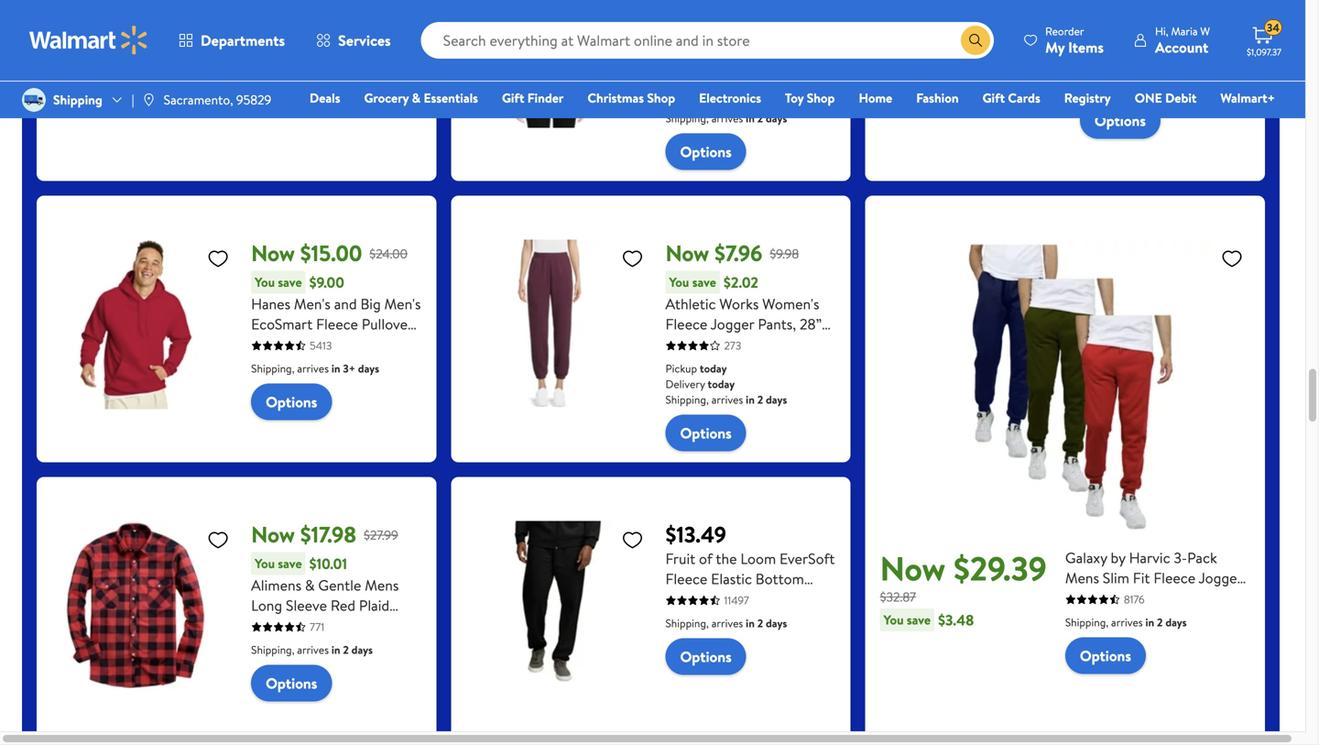 Task type: describe. For each thing, give the bounding box(es) containing it.
women's inside time and tru women's sweatshirt 1134 pickup today delivery today shipping, arrives in 2 days
[[749, 12, 806, 33]]

eversoft
[[780, 549, 835, 569]]

departments
[[201, 30, 285, 50]]

shop for toy shop
[[807, 89, 835, 107]]

you for now $17.98
[[255, 555, 275, 572]]

fit inside the you save $10.01 alimens & gentle mens long sleeve red plaid flannel shirts casual button down regular fit
[[391, 636, 408, 656]]

2 down the bottom at the bottom right of the page
[[758, 616, 764, 631]]

and inside time and tru women's sweatshirt 1134 pickup today delivery today shipping, arrives in 2 days
[[700, 12, 723, 33]]

elastic
[[711, 569, 752, 589]]

in inside time and tru women's sweatshirt 1134 pickup today delivery today shipping, arrives in 2 days
[[746, 111, 755, 126]]

grocery
[[364, 89, 409, 107]]

shipping, arrives in 2 days down pockets
[[237, 52, 358, 67]]

sacramento,
[[164, 91, 233, 109]]

walmart image
[[29, 26, 148, 55]]

one
[[1135, 89, 1163, 107]]

sizes inside $13.49 fruit of the loom eversoft fleece elastic bottom sweatpants with pockets, men's sizes s-4xl
[[706, 609, 737, 629]]

arrives down 8176
[[1112, 615, 1143, 630]]

walmart+ link
[[1213, 88, 1284, 108]]

time and tru women's sweatshirt 1134 pickup today delivery today shipping, arrives in 2 days
[[666, 12, 806, 126]]

3-
[[1174, 548, 1188, 568]]

arrives down 11497
[[712, 616, 744, 631]]

you save $10.01 alimens & gentle mens long sleeve red plaid flannel shirts casual button down regular fit
[[251, 554, 408, 656]]

add to favorites list, galaxy by harvic 3-pack mens slim fit fleece jogger sweatpants (s-2xl) image
[[1222, 247, 1244, 270]]

386 shipping, arrives in 2 days
[[1080, 56, 1202, 95]]

finder
[[528, 89, 564, 107]]

notch
[[282, 5, 322, 25]]

now for $17.98
[[251, 519, 295, 550]]

1 horizontal spatial christmas
[[588, 89, 644, 107]]

pickup today delivery today shipping, arrives in 2 days
[[666, 361, 788, 407]]

95829
[[236, 91, 272, 109]]

$24.00
[[370, 245, 408, 262]]

now $17.98 $27.99
[[251, 519, 398, 550]]

services
[[338, 30, 391, 50]]

women's inside you save $2.02 athletic works women's fleece jogger pants, 28" inseam, sizes xs-xxxl
[[763, 294, 820, 314]]

sacramento, 95829
[[164, 91, 272, 109]]

men's inside vonmay men's scuff slippers memory foam slip on shoes moccasin style house shoes indoor outdoor
[[1146, 12, 1183, 33]]

pack
[[1188, 548, 1218, 568]]

5413
[[310, 338, 332, 353]]

2 inside time and tru women's sweatshirt 1134 pickup today delivery today shipping, arrives in 2 days
[[758, 111, 764, 126]]

pullover
[[362, 314, 413, 334]]

grocery & essentials link
[[356, 88, 487, 108]]

toy
[[785, 89, 804, 107]]

casual
[[340, 616, 381, 636]]

11497
[[725, 593, 750, 608]]

maria
[[1172, 23, 1198, 39]]

registry link
[[1056, 88, 1120, 108]]

add to favorites list, athletic works women's fleece jogger pants, 28" inseam, sizes xs-xxxl image
[[622, 247, 644, 270]]

fashion link
[[908, 88, 967, 108]]

add to favorites list, hanes men's and big men's ecosmart fleece pullover hoodie, sizes s-5xl image
[[207, 247, 229, 270]]

$27.99
[[364, 526, 398, 544]]

fleece inside you save $2.02 athletic works women's fleece jogger pants, 28" inseam, sizes xs-xxxl
[[666, 314, 708, 334]]

tru
[[726, 12, 746, 33]]

|
[[132, 91, 134, 109]]

gift cards link
[[975, 88, 1049, 108]]

arrives inside pickup today delivery today shipping, arrives in 2 days
[[712, 392, 744, 407]]

273
[[725, 338, 742, 353]]

you for now $7.96
[[670, 273, 690, 291]]

options left deals
[[251, 83, 303, 103]]

34
[[1268, 20, 1280, 35]]

arrives inside time and tru women's sweatshirt 1134 pickup today delivery today shipping, arrives in 2 days
[[712, 111, 744, 126]]

$8.00
[[109, 47, 146, 67]]

days down pockets,
[[766, 616, 788, 631]]

days inside 386 shipping, arrives in 2 days
[[1181, 79, 1202, 95]]

you save $8.00
[[55, 47, 146, 67]]

outdoor
[[1080, 93, 1136, 113]]

memory
[[1134, 33, 1187, 53]]

alimens
[[251, 575, 302, 595]]

vonmay
[[1080, 12, 1143, 33]]

you inside now $29.39 $32.87 you save $3.48
[[884, 611, 904, 629]]

plaid
[[359, 595, 390, 616]]

on
[[1107, 53, 1126, 73]]

w
[[1201, 23, 1211, 39]]

arrives down 5413
[[297, 361, 329, 376]]

reorder
[[1046, 23, 1085, 39]]

options down 8176
[[1080, 646, 1132, 666]]

shipping, down fruit
[[666, 616, 709, 631]]

Walmart Site-Wide search field
[[421, 22, 994, 59]]

search icon image
[[969, 33, 983, 48]]

by
[[1111, 548, 1126, 568]]

reorder my items
[[1046, 23, 1104, 57]]

shipping
[[53, 91, 102, 109]]

galaxy by harvic 3-pack mens slim fit fleece jogger sweatpants (s-2xl)
[[1066, 548, 1243, 608]]

now for $29.39
[[880, 545, 946, 591]]

2 down the (s-
[[1158, 615, 1163, 630]]

now for $15.00
[[251, 238, 295, 269]]

with inside $13.49 fruit of the loom eversoft fleece elastic bottom sweatpants with pockets, men's sizes s-4xl
[[742, 589, 769, 609]]

of
[[699, 549, 713, 569]]

collar
[[326, 5, 363, 25]]

fleece inside the galaxy by harvic 3-pack mens slim fit fleece jogger sweatpants (s-2xl)
[[1154, 568, 1196, 588]]

options down 11497
[[681, 647, 732, 667]]

account
[[1156, 37, 1209, 57]]

$13.49
[[666, 519, 727, 550]]

men's right big
[[385, 294, 421, 314]]

shipping, arrives in 2 days down 771
[[251, 642, 373, 658]]

shipping, arrives in 2 days down 8176
[[1066, 615, 1187, 630]]

in inside 386 shipping, arrives in 2 days
[[1161, 79, 1170, 95]]

harvic
[[1130, 548, 1171, 568]]

galaxy
[[1066, 548, 1108, 568]]

deals link
[[302, 88, 349, 108]]

days right 3+
[[358, 361, 380, 376]]

mens inside the you save $10.01 alimens & gentle mens long sleeve red plaid flannel shirts casual button down regular fit
[[365, 575, 399, 595]]

debit
[[1166, 89, 1197, 107]]

slip
[[1080, 53, 1103, 73]]

essentials
[[424, 89, 478, 107]]

bottom
[[756, 569, 805, 589]]

2 down 'casual'
[[343, 642, 349, 658]]

items
[[1069, 37, 1104, 57]]

4xl
[[754, 609, 778, 629]]

grocery & essentials
[[364, 89, 478, 107]]

men's inside $13.49 fruit of the loom eversoft fleece elastic bottom sweatpants with pockets, men's sizes s-4xl
[[666, 609, 702, 629]]

gentle
[[318, 575, 361, 595]]

jogger inside the galaxy by harvic 3-pack mens slim fit fleece jogger sweatpants (s-2xl)
[[1199, 568, 1243, 588]]

cozy
[[363, 0, 394, 5]]

style
[[1080, 73, 1112, 93]]

xs-
[[752, 334, 773, 354]]

home
[[859, 89, 893, 107]]

$1,097.37
[[1247, 46, 1282, 58]]

$7.96
[[715, 238, 763, 269]]

fleece inside $13.49 fruit of the loom eversoft fleece elastic bottom sweatpants with pockets, men's sizes s-4xl
[[666, 569, 708, 589]]

button
[[251, 636, 295, 656]]

shipping, down flannel
[[251, 642, 295, 658]]

sweatshirt
[[666, 33, 732, 53]]

my
[[1046, 37, 1065, 57]]

s- inside you save $9.00 hanes men's and big men's ecosmart fleece pullover hoodie, sizes s-5xl
[[339, 334, 352, 354]]

moccasin
[[1171, 53, 1230, 73]]

days down 'casual'
[[352, 642, 373, 658]]

 image for sacramento, 95829
[[142, 93, 156, 107]]

days down (1-
[[337, 52, 358, 67]]

add to favorites list, fruit of the loom eversoft fleece elastic bottom sweatpants with pockets, men's sizes s-4xl image
[[622, 528, 644, 551]]



Task type: vqa. For each thing, say whether or not it's contained in the screenshot.
sign at the right
no



Task type: locate. For each thing, give the bounding box(es) containing it.
athletic
[[666, 294, 716, 314]]

save inside now $29.39 $32.87 you save $3.48
[[907, 611, 931, 629]]

0 vertical spatial delivery
[[666, 95, 705, 111]]

christmas shop
[[588, 89, 676, 107]]

pajama
[[367, 5, 412, 25]]

2 down pockets
[[328, 52, 334, 67]]

0 horizontal spatial mens
[[365, 575, 399, 595]]

2 shop from the left
[[807, 89, 835, 107]]

shipping, down the 'slim'
[[1066, 615, 1109, 630]]

 image for shipping
[[22, 88, 46, 112]]

Search search field
[[421, 22, 994, 59]]

0 horizontal spatial fit
[[391, 636, 408, 656]]

1 pickup from the top
[[666, 79, 698, 95]]

christmas inside angelina christmas cozy fleece notch collar pajama set with pockets (1-pack)
[[295, 0, 359, 5]]

fleece
[[237, 5, 279, 25], [316, 314, 358, 334], [666, 314, 708, 334], [1154, 568, 1196, 588], [666, 569, 708, 589]]

0 vertical spatial s-
[[339, 334, 352, 354]]

1 horizontal spatial mens
[[1066, 568, 1100, 588]]

options link down 8176
[[1066, 638, 1147, 674]]

0 vertical spatial jogger
[[711, 314, 755, 334]]

men's down fruit
[[666, 609, 702, 629]]

2 down xs-
[[758, 392, 764, 407]]

options down shipping, arrives in 3+ days
[[266, 392, 317, 412]]

departments button
[[163, 18, 301, 62]]

0 horizontal spatial gift
[[502, 89, 525, 107]]

christmas shop link
[[580, 88, 684, 108]]

pants,
[[758, 314, 797, 334]]

men's up account in the top right of the page
[[1146, 12, 1183, 33]]

0 horizontal spatial and
[[334, 294, 357, 314]]

1 vertical spatial and
[[334, 294, 357, 314]]

shipping, inside 386 shipping, arrives in 2 days
[[1080, 79, 1124, 95]]

1 horizontal spatial shop
[[807, 89, 835, 107]]

delivery inside pickup today delivery today shipping, arrives in 2 days
[[666, 376, 705, 392]]

and left tru
[[700, 12, 723, 33]]

now up "$3.48"
[[880, 545, 946, 591]]

shipping, down the electronics link
[[666, 111, 709, 126]]

set
[[237, 25, 258, 45]]

sizes up shipping, arrives in 3+ days
[[305, 334, 335, 354]]

today
[[700, 79, 727, 95], [708, 95, 735, 111], [700, 361, 727, 376], [708, 376, 735, 392]]

slippers
[[1080, 33, 1130, 53]]

pickup inside time and tru women's sweatshirt 1134 pickup today delivery today shipping, arrives in 2 days
[[666, 79, 698, 95]]

and inside you save $9.00 hanes men's and big men's ecosmart fleece pullover hoodie, sizes s-5xl
[[334, 294, 357, 314]]

sizes down 11497
[[706, 609, 737, 629]]

you down $29.99
[[55, 48, 75, 66]]

save for now $15.00
[[278, 273, 302, 291]]

save inside you save $2.02 athletic works women's fleece jogger pants, 28" inseam, sizes xs-xxxl
[[693, 273, 717, 291]]

fit up 8176
[[1134, 568, 1151, 588]]

slim
[[1103, 568, 1130, 588]]

1 vertical spatial jogger
[[1199, 568, 1243, 588]]

foam
[[1191, 33, 1226, 53]]

s- inside $13.49 fruit of the loom eversoft fleece elastic bottom sweatpants with pockets, men's sizes s-4xl
[[740, 609, 754, 629]]

registry
[[1065, 89, 1111, 107]]

shoes
[[1130, 53, 1167, 73], [1160, 73, 1197, 93]]

jogger right 3-
[[1199, 568, 1243, 588]]

shirts
[[300, 616, 337, 636]]

1 shop from the left
[[647, 89, 676, 107]]

indoor
[[1201, 73, 1242, 93]]

christmas right finder
[[588, 89, 644, 107]]

gift for gift finder
[[502, 89, 525, 107]]

big
[[361, 294, 381, 314]]

arrives down 386
[[1126, 79, 1158, 95]]

2 inside pickup today delivery today shipping, arrives in 2 days
[[758, 392, 764, 407]]

shop down sweatshirt
[[647, 89, 676, 107]]

delivery
[[666, 95, 705, 111], [666, 376, 705, 392]]

& inside the you save $10.01 alimens & gentle mens long sleeve red plaid flannel shirts casual button down regular fit
[[305, 575, 315, 595]]

pickup down sweatshirt
[[666, 79, 698, 95]]

fit inside the galaxy by harvic 3-pack mens slim fit fleece jogger sweatpants (s-2xl)
[[1134, 568, 1151, 588]]

shipping, inside time and tru women's sweatshirt 1134 pickup today delivery today shipping, arrives in 2 days
[[666, 111, 709, 126]]

28"
[[800, 314, 822, 334]]

with
[[261, 25, 288, 45], [742, 589, 769, 609]]

s- down 11497
[[740, 609, 754, 629]]

0 vertical spatial &
[[412, 89, 421, 107]]

women's up the xxxl at top right
[[763, 294, 820, 314]]

s-
[[339, 334, 352, 354], [740, 609, 754, 629]]

save down $29.99
[[78, 48, 102, 66]]

2 gift from the left
[[983, 89, 1005, 107]]

jogger up 273 at the right of the page
[[711, 314, 755, 334]]

arrives down 771
[[297, 642, 329, 658]]

long
[[251, 595, 282, 616]]

& right grocery
[[412, 89, 421, 107]]

s- right 5413
[[339, 334, 352, 354]]

mens inside the galaxy by harvic 3-pack mens slim fit fleece jogger sweatpants (s-2xl)
[[1066, 568, 1100, 588]]

shipping, arrives in 2 days down 11497
[[666, 616, 788, 631]]

save for now $7.96
[[693, 273, 717, 291]]

pickup
[[666, 79, 698, 95], [666, 361, 698, 376]]

1 vertical spatial women's
[[763, 294, 820, 314]]

days down 2xl) on the bottom of page
[[1166, 615, 1187, 630]]

$13.49 fruit of the loom eversoft fleece elastic bottom sweatpants with pockets, men's sizes s-4xl
[[666, 519, 835, 629]]

 image right |
[[142, 93, 156, 107]]

fit
[[1134, 568, 1151, 588], [391, 636, 408, 656]]

fit right regular
[[391, 636, 408, 656]]

0 vertical spatial fit
[[1134, 568, 1151, 588]]

sleeve
[[286, 595, 327, 616]]

with inside angelina christmas cozy fleece notch collar pajama set with pockets (1-pack)
[[261, 25, 288, 45]]

men's
[[1146, 12, 1183, 33], [294, 294, 331, 314], [385, 294, 421, 314], [666, 609, 702, 629]]

1 horizontal spatial sweatpants
[[1066, 588, 1138, 608]]

ecosmart
[[251, 314, 313, 334]]

0 vertical spatial pickup
[[666, 79, 698, 95]]

now inside now $29.39 $32.87 you save $3.48
[[880, 545, 946, 591]]

1 vertical spatial fit
[[391, 636, 408, 656]]

you up alimens
[[255, 555, 275, 572]]

cards
[[1009, 89, 1041, 107]]

sweatpants down galaxy
[[1066, 588, 1138, 608]]

shipping, arrives in 2 days
[[237, 52, 358, 67], [1066, 615, 1187, 630], [666, 616, 788, 631], [251, 642, 373, 658]]

you up "hanes"
[[255, 273, 275, 291]]

options down pickup today delivery today shipping, arrives in 2 days
[[681, 423, 732, 443]]

arrives
[[283, 52, 314, 67], [1126, 79, 1158, 95], [712, 111, 744, 126], [297, 361, 329, 376], [712, 392, 744, 407], [1112, 615, 1143, 630], [712, 616, 744, 631], [297, 642, 329, 658]]

sizes left xs-
[[717, 334, 748, 354]]

$29.99
[[51, 25, 87, 43]]

1 horizontal spatial gift
[[983, 89, 1005, 107]]

$9.98
[[770, 245, 799, 262]]

shop right toy on the top right
[[807, 89, 835, 107]]

options down button
[[266, 673, 317, 693]]

days down the xxxl at top right
[[766, 392, 788, 407]]

2 delivery from the top
[[666, 376, 705, 392]]

1 vertical spatial &
[[305, 575, 315, 595]]

0 vertical spatial and
[[700, 12, 723, 33]]

0 vertical spatial christmas
[[295, 0, 359, 5]]

pockets
[[292, 25, 342, 45]]

sizes inside you save $2.02 athletic works women's fleece jogger pants, 28" inseam, sizes xs-xxxl
[[717, 334, 748, 354]]

christmas
[[295, 0, 359, 5], [588, 89, 644, 107]]

1 horizontal spatial &
[[412, 89, 421, 107]]

arrives inside 386 shipping, arrives in 2 days
[[1126, 79, 1158, 95]]

fruit
[[666, 549, 696, 569]]

inseam,
[[666, 334, 714, 354]]

save inside you save $9.00 hanes men's and big men's ecosmart fleece pullover hoodie, sizes s-5xl
[[278, 273, 302, 291]]

one debit link
[[1127, 88, 1206, 108]]

(s-
[[1141, 588, 1160, 608]]

1 vertical spatial with
[[742, 589, 769, 609]]

sweatpants inside the galaxy by harvic 3-pack mens slim fit fleece jogger sweatpants (s-2xl)
[[1066, 588, 1138, 608]]

options link down the electronics link
[[666, 133, 747, 170]]

mens right gentle
[[365, 575, 399, 595]]

5xl
[[352, 334, 376, 354]]

hanes
[[251, 294, 291, 314]]

0 horizontal spatial &
[[305, 575, 315, 595]]

hi, maria w account
[[1156, 23, 1211, 57]]

shipping, down slip
[[1080, 79, 1124, 95]]

now up athletic
[[666, 238, 710, 269]]

0 horizontal spatial sweatpants
[[666, 589, 738, 609]]

save down the $32.87
[[907, 611, 931, 629]]

works
[[720, 294, 759, 314]]

arrives down pockets
[[283, 52, 314, 67]]

gift for gift cards
[[983, 89, 1005, 107]]

1 vertical spatial christmas
[[588, 89, 644, 107]]

days inside pickup today delivery today shipping, arrives in 2 days
[[766, 392, 788, 407]]

1 horizontal spatial s-
[[740, 609, 754, 629]]

shop inside toy shop link
[[807, 89, 835, 107]]

mens
[[1066, 568, 1100, 588], [365, 575, 399, 595]]

now up "hanes"
[[251, 238, 295, 269]]

christmas up pockets
[[295, 0, 359, 5]]

gift finder
[[502, 89, 564, 107]]

fashion
[[917, 89, 959, 107]]

you for now $15.00
[[255, 273, 275, 291]]

1 gift from the left
[[502, 89, 525, 107]]

options down 'one'
[[1095, 111, 1147, 131]]

in inside pickup today delivery today shipping, arrives in 2 days
[[746, 392, 755, 407]]

gift left cards
[[983, 89, 1005, 107]]

2 inside 386 shipping, arrives in 2 days
[[1172, 79, 1178, 95]]

you up athletic
[[670, 273, 690, 291]]

1 horizontal spatial with
[[742, 589, 769, 609]]

0 vertical spatial women's
[[749, 12, 806, 33]]

save up alimens
[[278, 555, 302, 572]]

shop for christmas shop
[[647, 89, 676, 107]]

shipping, inside pickup today delivery today shipping, arrives in 2 days
[[666, 392, 709, 407]]

you inside the you save $10.01 alimens & gentle mens long sleeve red plaid flannel shirts casual button down regular fit
[[255, 555, 275, 572]]

mens left the 'slim'
[[1066, 568, 1100, 588]]

1 vertical spatial s-
[[740, 609, 754, 629]]

down
[[299, 636, 336, 656]]

angelina
[[237, 0, 292, 5]]

electronics
[[699, 89, 762, 107]]

sweatpants inside $13.49 fruit of the loom eversoft fleece elastic bottom sweatpants with pockets, men's sizes s-4xl
[[666, 589, 738, 609]]

1 vertical spatial pickup
[[666, 361, 698, 376]]

options link down 11497
[[666, 638, 747, 675]]

sweatpants down the 'of'
[[666, 589, 738, 609]]

2 down the electronics link
[[758, 111, 764, 126]]

you inside you save $9.00 hanes men's and big men's ecosmart fleece pullover hoodie, sizes s-5xl
[[255, 273, 275, 291]]

0 horizontal spatial christmas
[[295, 0, 359, 5]]

options link down house
[[1080, 102, 1161, 139]]

arrives down 273 at the right of the page
[[712, 392, 744, 407]]

you save $2.02 athletic works women's fleece jogger pants, 28" inseam, sizes xs-xxxl
[[666, 272, 822, 354]]

days down moccasin
[[1181, 79, 1202, 95]]

2 right 'one'
[[1172, 79, 1178, 95]]

xxxl
[[773, 334, 806, 354]]

1 horizontal spatial jogger
[[1199, 568, 1243, 588]]

0 vertical spatial with
[[261, 25, 288, 45]]

you down the $32.87
[[884, 611, 904, 629]]

days down toy on the top right
[[766, 111, 788, 126]]

shop inside christmas shop link
[[647, 89, 676, 107]]

$32.87
[[880, 588, 917, 606]]

and left big
[[334, 294, 357, 314]]

options link down departments
[[237, 75, 317, 111]]

1134
[[725, 56, 744, 72]]

2
[[328, 52, 334, 67], [1172, 79, 1178, 95], [758, 111, 764, 126], [758, 392, 764, 407], [1158, 615, 1163, 630], [758, 616, 764, 631], [343, 642, 349, 658]]

shipping, down inseam,
[[666, 392, 709, 407]]

women's right tru
[[749, 12, 806, 33]]

1 horizontal spatial  image
[[142, 93, 156, 107]]

gift left finder
[[502, 89, 525, 107]]

sizes inside you save $9.00 hanes men's and big men's ecosmart fleece pullover hoodie, sizes s-5xl
[[305, 334, 335, 354]]

0 horizontal spatial  image
[[22, 88, 46, 112]]

1 vertical spatial delivery
[[666, 376, 705, 392]]

2 pickup from the top
[[666, 361, 698, 376]]

0 horizontal spatial with
[[261, 25, 288, 45]]

options link down shipping, arrives in 3+ days
[[251, 384, 332, 420]]

0 horizontal spatial s-
[[339, 334, 352, 354]]

you inside you save $8.00
[[55, 48, 75, 66]]

pack)
[[361, 25, 395, 45]]

1 horizontal spatial and
[[700, 12, 723, 33]]

add to favorites list, alimens & gentle mens long sleeve red plaid flannel shirts casual button down regular fit image
[[207, 528, 229, 551]]

save inside you save $8.00
[[78, 48, 102, 66]]

 image
[[22, 88, 46, 112], [142, 93, 156, 107]]

shipping, arrives in 3+ days
[[251, 361, 380, 376]]

scuff
[[1186, 12, 1220, 33]]

pickup down inseam,
[[666, 361, 698, 376]]

 image left shipping on the top
[[22, 88, 46, 112]]

1 delivery from the top
[[666, 95, 705, 111]]

options link down button
[[251, 665, 332, 702]]

you save $9.00 hanes men's and big men's ecosmart fleece pullover hoodie, sizes s-5xl
[[251, 272, 421, 354]]

$17.98
[[300, 519, 356, 550]]

0 horizontal spatial jogger
[[711, 314, 755, 334]]

771
[[310, 619, 325, 635]]

angelina christmas cozy fleece notch collar pajama set with pockets (1-pack)
[[237, 0, 412, 45]]

women's
[[749, 12, 806, 33], [763, 294, 820, 314]]

time
[[666, 12, 697, 33]]

& down $10.01
[[305, 575, 315, 595]]

pockets,
[[772, 589, 826, 609]]

you inside you save $2.02 athletic works women's fleece jogger pants, 28" inseam, sizes xs-xxxl
[[670, 273, 690, 291]]

men's down $9.00
[[294, 294, 331, 314]]

save for now $17.98
[[278, 555, 302, 572]]

options link down pickup today delivery today shipping, arrives in 2 days
[[666, 415, 747, 451]]

jogger inside you save $2.02 athletic works women's fleece jogger pants, 28" inseam, sizes xs-xxxl
[[711, 314, 755, 334]]

fleece inside angelina christmas cozy fleece notch collar pajama set with pockets (1-pack)
[[237, 5, 279, 25]]

now up alimens
[[251, 519, 295, 550]]

3+
[[343, 361, 356, 376]]

options down the electronics link
[[681, 142, 732, 162]]

save up athletic
[[693, 273, 717, 291]]

vonmay men's scuff slippers memory foam slip on shoes moccasin style house shoes indoor outdoor
[[1080, 12, 1242, 113]]

1 horizontal spatial fit
[[1134, 568, 1151, 588]]

save up "hanes"
[[278, 273, 302, 291]]

arrives down the electronics link
[[712, 111, 744, 126]]

shipping, down hoodie, on the left
[[251, 361, 295, 376]]

save inside the you save $10.01 alimens & gentle mens long sleeve red plaid flannel shirts casual button down regular fit
[[278, 555, 302, 572]]

0 horizontal spatial shop
[[647, 89, 676, 107]]

regular
[[339, 636, 388, 656]]

fleece inside you save $9.00 hanes men's and big men's ecosmart fleece pullover hoodie, sizes s-5xl
[[316, 314, 358, 334]]

now for $7.96
[[666, 238, 710, 269]]

days inside time and tru women's sweatshirt 1134 pickup today delivery today shipping, arrives in 2 days
[[766, 111, 788, 126]]

shipping, down departments
[[237, 52, 280, 67]]

toy shop
[[785, 89, 835, 107]]

$9.00
[[309, 272, 344, 292]]

options link
[[237, 75, 317, 111], [1080, 102, 1161, 139], [666, 133, 747, 170], [251, 384, 332, 420], [666, 415, 747, 451], [1066, 638, 1147, 674], [666, 638, 747, 675], [251, 665, 332, 702]]

pickup inside pickup today delivery today shipping, arrives in 2 days
[[666, 361, 698, 376]]

now $29.39 $32.87 you save $3.48
[[880, 545, 1047, 630]]

delivery inside time and tru women's sweatshirt 1134 pickup today delivery today shipping, arrives in 2 days
[[666, 95, 705, 111]]



